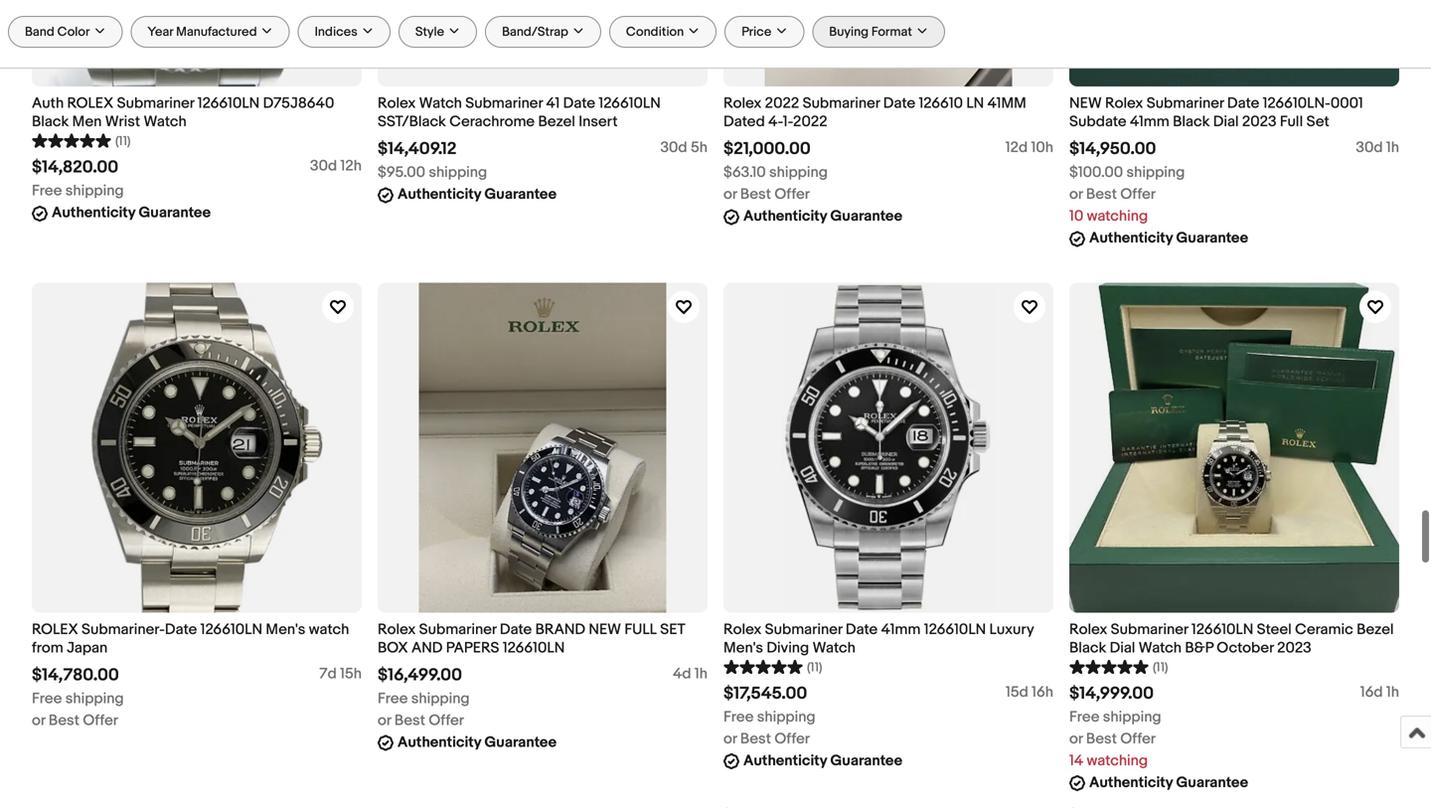 Task type: locate. For each thing, give the bounding box(es) containing it.
submariner up diving
[[765, 621, 843, 639]]

0 horizontal spatial (11) link
[[32, 131, 131, 149]]

or down $16,499.00
[[378, 712, 391, 730]]

0 horizontal spatial black
[[32, 113, 69, 131]]

2023 down steel
[[1278, 639, 1312, 657]]

watch
[[309, 621, 349, 639]]

new rolex submariner date 126610ln-0001 subdate 41mm black dial 2023 full set
[[1070, 95, 1364, 131]]

best down $17,545.00 on the bottom right of the page
[[741, 730, 772, 748]]

126610ln inside rolex submariner 126610ln steel ceramic bezel black dial watch b&p october 2023
[[1192, 621, 1254, 639]]

rolex up 'box' at the left
[[378, 621, 416, 639]]

0 horizontal spatial (11)
[[115, 134, 131, 149]]

$16,499.00 free shipping or best offer authenticity guarantee
[[378, 665, 557, 752]]

authenticity down $16,499.00
[[398, 734, 481, 752]]

rolex up men
[[67, 95, 114, 113]]

black up $14,999.00
[[1070, 639, 1107, 657]]

0 horizontal spatial men's
[[266, 621, 306, 639]]

watching inside $14,999.00 free shipping or best offer 14 watching authenticity guarantee
[[1087, 752, 1149, 770]]

rolex inside the auth rolex submariner 126610ln d75j8640 black men wrist watch
[[67, 95, 114, 113]]

1 horizontal spatial 30d
[[661, 139, 688, 157]]

1 vertical spatial rolex
[[32, 621, 78, 639]]

shipping for $14,820.00
[[65, 182, 124, 200]]

date inside rolex submariner date brand new full set box and papers 126610ln
[[500, 621, 532, 639]]

$14,820.00 free shipping authenticity guarantee
[[32, 157, 211, 222]]

shipping down $14,950.00
[[1127, 164, 1186, 182]]

(11) link for $14,820.00
[[32, 131, 131, 149]]

authenticity down $17,545.00 on the bottom right of the page
[[744, 752, 827, 770]]

authenticity inside $16,499.00 free shipping or best offer authenticity guarantee
[[398, 734, 481, 752]]

0 horizontal spatial 5 out of 5 star image
[[32, 131, 111, 149]]

1 horizontal spatial men's
[[724, 639, 764, 657]]

(11) up $14,999.00
[[1153, 660, 1169, 676]]

41mm inside new rolex submariner date 126610ln-0001 subdate 41mm black dial 2023 full set
[[1130, 113, 1170, 131]]

126610ln
[[198, 95, 260, 113], [599, 95, 661, 113], [200, 621, 263, 639], [924, 621, 987, 639], [1192, 621, 1254, 639], [503, 639, 565, 657]]

(11) for $14,820.00
[[115, 134, 131, 149]]

15d
[[1006, 684, 1029, 701]]

0 vertical spatial rolex
[[67, 95, 114, 113]]

1 horizontal spatial new
[[1070, 95, 1102, 113]]

submariner inside rolex submariner 126610ln steel ceramic bezel black dial watch b&p october 2023
[[1111, 621, 1189, 639]]

0 vertical spatial 2023
[[1243, 113, 1277, 131]]

men's inside rolex submariner date 41mm 126610ln luxury men's diving watch
[[724, 639, 764, 657]]

1 horizontal spatial black
[[1070, 639, 1107, 657]]

d75j8640
[[263, 95, 334, 113]]

best for $14,780.00
[[49, 712, 80, 730]]

41mm
[[988, 95, 1027, 113]]

best down $14,999.00
[[1087, 730, 1118, 748]]

or inside $14,950.00 $100.00 shipping or best offer 10 watching authenticity guarantee
[[1070, 186, 1083, 203]]

41mm
[[1130, 113, 1170, 131], [882, 621, 921, 639]]

1 vertical spatial dial
[[1110, 639, 1136, 657]]

best for $17,545.00
[[741, 730, 772, 748]]

free down $17,545.00 on the bottom right of the page
[[724, 708, 754, 726]]

men's
[[266, 621, 306, 639], [724, 639, 764, 657]]

best inside $17,545.00 free shipping or best offer authenticity guarantee
[[741, 730, 772, 748]]

126610ln inside the auth rolex submariner 126610ln d75j8640 black men wrist watch
[[198, 95, 260, 113]]

30d down 0001
[[1357, 139, 1384, 157]]

dated
[[724, 113, 765, 131]]

shipping inside $14,999.00 free shipping or best offer 14 watching authenticity guarantee
[[1103, 708, 1162, 726]]

watch inside rolex submariner date 41mm 126610ln luxury men's diving watch
[[813, 639, 856, 657]]

126610ln left luxury
[[924, 621, 987, 639]]

luxury
[[990, 621, 1034, 639]]

black down auth
[[32, 113, 69, 131]]

$14,999.00
[[1070, 684, 1154, 704]]

0 horizontal spatial 30d
[[310, 157, 337, 175]]

shipping inside $14,950.00 $100.00 shipping or best offer 10 watching authenticity guarantee
[[1127, 164, 1186, 182]]

authenticity down $95.00
[[398, 186, 481, 203]]

(11)
[[115, 134, 131, 149], [807, 660, 823, 676], [1153, 660, 1169, 676]]

rolex inside rolex watch submariner 41 date 126610ln sst/black cerachrome bezel insert
[[378, 95, 416, 113]]

rolex inside rolex submariner date 41mm 126610ln luxury men's diving watch
[[724, 621, 762, 639]]

watch left the b&p
[[1139, 639, 1182, 657]]

brand
[[535, 621, 586, 639]]

submariner up cerachrome
[[466, 95, 543, 113]]

authenticity inside $14,820.00 free shipping authenticity guarantee
[[52, 204, 135, 222]]

date inside rolex 2022 submariner date 126610 ln 41mm dated 4-1-2022
[[884, 95, 916, 113]]

or inside $16,499.00 free shipping or best offer authenticity guarantee
[[378, 712, 391, 730]]

126610ln down brand
[[503, 639, 565, 657]]

auth rolex submariner 126610ln d75j8640 black men wrist watch
[[32, 95, 334, 131]]

shipping for $16,499.00
[[411, 690, 470, 708]]

free for $16,499.00
[[378, 690, 408, 708]]

shipping inside $14,409.12 $95.00 shipping authenticity guarantee
[[429, 164, 487, 182]]

0 horizontal spatial 2023
[[1243, 113, 1277, 131]]

or up 14
[[1070, 730, 1083, 748]]

(11) link down men
[[32, 131, 131, 149]]

or inside $21,000.00 $63.10 shipping or best offer authenticity guarantee
[[724, 186, 737, 203]]

30d left 12h
[[310, 157, 337, 175]]

offer inside $17,545.00 free shipping or best offer authenticity guarantee
[[775, 730, 810, 748]]

submariner inside rolex watch submariner 41 date 126610ln sst/black cerachrome bezel insert
[[466, 95, 543, 113]]

best for $14,950.00
[[1087, 186, 1118, 203]]

shipping down $17,545.00 on the bottom right of the page
[[757, 708, 816, 726]]

1 horizontal spatial (11) link
[[724, 657, 823, 676]]

submariner inside the auth rolex submariner 126610ln d75j8640 black men wrist watch
[[117, 95, 194, 113]]

guarantee
[[485, 186, 557, 203], [139, 204, 211, 222], [831, 207, 903, 225], [1177, 229, 1249, 247], [485, 734, 557, 752], [831, 752, 903, 770], [1177, 774, 1249, 792]]

authenticity inside $21,000.00 $63.10 shipping or best offer authenticity guarantee
[[744, 207, 827, 225]]

dial
[[1214, 113, 1239, 131], [1110, 639, 1136, 657]]

watch
[[419, 95, 462, 113], [144, 113, 187, 131], [813, 639, 856, 657], [1139, 639, 1182, 657]]

authenticity down $100.00
[[1090, 229, 1173, 247]]

black
[[32, 113, 69, 131], [1173, 113, 1210, 131], [1070, 639, 1107, 657]]

0 vertical spatial dial
[[1214, 113, 1239, 131]]

shipping down $14,820.00 at the left top
[[65, 182, 124, 200]]

0 vertical spatial 1h
[[1387, 139, 1400, 157]]

bezel down 41
[[538, 113, 576, 131]]

shipping down the $14,780.00
[[65, 690, 124, 708]]

guarantee inside $14,409.12 $95.00 shipping authenticity guarantee
[[485, 186, 557, 203]]

rolex submariner date brand new full set box and papers 126610ln
[[378, 621, 685, 657]]

1 vertical spatial 41mm
[[882, 621, 921, 639]]

2023
[[1243, 113, 1277, 131], [1278, 639, 1312, 657]]

0001
[[1331, 95, 1364, 113]]

free
[[32, 182, 62, 200], [32, 690, 62, 708], [378, 690, 408, 708], [724, 708, 754, 726], [1070, 708, 1100, 726]]

offer inside $14,999.00 free shipping or best offer 14 watching authenticity guarantee
[[1121, 730, 1156, 748]]

(11) link up $14,999.00
[[1070, 657, 1169, 676]]

dial up $14,999.00
[[1110, 639, 1136, 657]]

126610ln left watch
[[200, 621, 263, 639]]

1 horizontal spatial (11)
[[807, 660, 823, 676]]

2022
[[765, 95, 800, 113], [794, 113, 828, 131]]

14
[[1070, 752, 1084, 770]]

0 horizontal spatial dial
[[1110, 639, 1136, 657]]

submariner inside rolex 2022 submariner date 126610 ln 41mm dated 4-1-2022
[[803, 95, 880, 113]]

1 vertical spatial watching
[[1087, 752, 1149, 770]]

rolex up from
[[32, 621, 78, 639]]

wrist
[[105, 113, 140, 131]]

1 vertical spatial 2023
[[1278, 639, 1312, 657]]

1h
[[1387, 139, 1400, 157], [695, 665, 708, 683], [1387, 684, 1400, 701]]

shipping down $14,999.00
[[1103, 708, 1162, 726]]

or for $16,499.00
[[378, 712, 391, 730]]

5 out of 5 star image
[[32, 131, 111, 149], [724, 657, 803, 675], [1070, 657, 1149, 675]]

free for $14,999.00
[[1070, 708, 1100, 726]]

watch inside rolex submariner 126610ln steel ceramic bezel black dial watch b&p october 2023
[[1139, 639, 1182, 657]]

authenticity down $14,820.00 at the left top
[[52, 204, 135, 222]]

shipping inside $14,820.00 free shipping authenticity guarantee
[[65, 182, 124, 200]]

rolex inside rolex submariner 126610ln steel ceramic bezel black dial watch b&p october 2023
[[1070, 621, 1108, 639]]

offer inside $16,499.00 free shipping or best offer authenticity guarantee
[[429, 712, 464, 730]]

free inside $16,499.00 free shipping or best offer authenticity guarantee
[[378, 690, 408, 708]]

or for $14,950.00
[[1070, 186, 1083, 203]]

1 horizontal spatial 5 out of 5 star image
[[724, 657, 803, 675]]

best inside $16,499.00 free shipping or best offer authenticity guarantee
[[395, 712, 426, 730]]

submariner up wrist
[[117, 95, 194, 113]]

guarantee inside $21,000.00 $63.10 shipping or best offer authenticity guarantee
[[831, 207, 903, 225]]

submariner up $14,950.00
[[1147, 95, 1225, 113]]

bezel
[[538, 113, 576, 131], [1357, 621, 1395, 639]]

5 out of 5 star image up $14,999.00
[[1070, 657, 1149, 675]]

free for $14,820.00
[[32, 182, 62, 200]]

best inside $21,000.00 $63.10 shipping or best offer authenticity guarantee
[[741, 186, 772, 203]]

free down $16,499.00
[[378, 690, 408, 708]]

or for $14,999.00
[[1070, 730, 1083, 748]]

rolex up $14,999.00
[[1070, 621, 1108, 639]]

date inside rolex submariner date 41mm 126610ln luxury men's diving watch
[[846, 621, 878, 639]]

0 vertical spatial bezel
[[538, 113, 576, 131]]

7d 15h
[[320, 665, 362, 683]]

rolex inside rolex submariner date brand new full set box and papers 126610ln
[[378, 621, 416, 639]]

0 vertical spatial watching
[[1087, 207, 1149, 225]]

2023 inside rolex submariner 126610ln steel ceramic bezel black dial watch b&p october 2023
[[1278, 639, 1312, 657]]

or down $63.10
[[724, 186, 737, 203]]

126610ln inside rolex submariner-date 126610ln men's watch from japan
[[200, 621, 263, 639]]

authenticity down $63.10
[[744, 207, 827, 225]]

rolex inside rolex submariner-date 126610ln men's watch from japan
[[32, 621, 78, 639]]

best down $16,499.00
[[395, 712, 426, 730]]

or down $17,545.00 on the bottom right of the page
[[724, 730, 737, 748]]

rolex submariner date brand new full set box and papers 126610ln image
[[378, 283, 708, 613]]

$14,780.00
[[32, 665, 119, 686]]

best
[[741, 186, 772, 203], [1087, 186, 1118, 203], [49, 712, 80, 730], [395, 712, 426, 730], [741, 730, 772, 748], [1087, 730, 1118, 748]]

free inside $17,545.00 free shipping or best offer authenticity guarantee
[[724, 708, 754, 726]]

2 vertical spatial 1h
[[1387, 684, 1400, 701]]

(11) down wrist
[[115, 134, 131, 149]]

auth rolex submariner 126610ln d75j8640 black men wrist watch link
[[32, 95, 362, 131]]

or down the $14,780.00
[[32, 712, 45, 730]]

rolex
[[378, 95, 416, 113], [724, 95, 762, 113], [1106, 95, 1144, 113], [378, 621, 416, 639], [724, 621, 762, 639], [1070, 621, 1108, 639]]

0 vertical spatial 41mm
[[1130, 113, 1170, 131]]

free down $14,820.00 at the left top
[[32, 182, 62, 200]]

or inside $14,999.00 free shipping or best offer 14 watching authenticity guarantee
[[1070, 730, 1083, 748]]

shipping inside $21,000.00 $63.10 shipping or best offer authenticity guarantee
[[770, 164, 828, 182]]

best down $63.10
[[741, 186, 772, 203]]

0 horizontal spatial new
[[589, 621, 621, 639]]

1 horizontal spatial 2023
[[1278, 639, 1312, 657]]

126610ln-
[[1263, 95, 1331, 113]]

2 horizontal spatial (11)
[[1153, 660, 1169, 676]]

30d 12h
[[310, 157, 362, 175]]

rolex up $17,545.00 on the bottom right of the page
[[724, 621, 762, 639]]

authenticity inside $14,409.12 $95.00 shipping authenticity guarantee
[[398, 186, 481, 203]]

free inside $14,999.00 free shipping or best offer 14 watching authenticity guarantee
[[1070, 708, 1100, 726]]

set
[[661, 621, 685, 639]]

1 vertical spatial 1h
[[695, 665, 708, 683]]

papers
[[446, 639, 500, 657]]

(11) link down diving
[[724, 657, 823, 676]]

submariner inside rolex submariner date 41mm 126610ln luxury men's diving watch
[[765, 621, 843, 639]]

$63.10
[[724, 164, 766, 182]]

rolex up dated
[[724, 95, 762, 113]]

rolex submariner-date 126610ln men's watch from japan image
[[32, 283, 362, 613]]

5 out of 5 star image down men
[[32, 131, 111, 149]]

offer down $17,545.00 on the bottom right of the page
[[775, 730, 810, 748]]

black up $14,950.00 $100.00 shipping or best offer 10 watching authenticity guarantee
[[1173, 113, 1210, 131]]

rolex for rolex submariner 126610ln steel ceramic bezel black dial watch b&p october 2023
[[1070, 621, 1108, 639]]

free inside $14,820.00 free shipping authenticity guarantee
[[32, 182, 62, 200]]

men's left watch
[[266, 621, 306, 639]]

1 horizontal spatial 41mm
[[1130, 113, 1170, 131]]

watching inside $14,950.00 $100.00 shipping or best offer 10 watching authenticity guarantee
[[1087, 207, 1149, 225]]

rolex submariner date 41mm 126610ln luxury men's diving watch link
[[724, 621, 1054, 657]]

free down $14,999.00
[[1070, 708, 1100, 726]]

watching right 14
[[1087, 752, 1149, 770]]

watch right wrist
[[144, 113, 187, 131]]

shipping
[[429, 164, 487, 182], [770, 164, 828, 182], [1127, 164, 1186, 182], [65, 182, 124, 200], [65, 690, 124, 708], [411, 690, 470, 708], [757, 708, 816, 726], [1103, 708, 1162, 726]]

30d left 5h
[[661, 139, 688, 157]]

watching right 10
[[1087, 207, 1149, 225]]

best down the $14,780.00
[[49, 712, 80, 730]]

bezel inside rolex watch submariner 41 date 126610ln sst/black cerachrome bezel insert
[[538, 113, 576, 131]]

best inside $14,780.00 free shipping or best offer
[[49, 712, 80, 730]]

0 horizontal spatial bezel
[[538, 113, 576, 131]]

or inside $17,545.00 free shipping or best offer authenticity guarantee
[[724, 730, 737, 748]]

126610ln left d75j8640
[[198, 95, 260, 113]]

rolex for rolex submariner date 41mm 126610ln luxury men's diving watch
[[724, 621, 762, 639]]

submariner
[[117, 95, 194, 113], [466, 95, 543, 113], [803, 95, 880, 113], [1147, 95, 1225, 113], [419, 621, 497, 639], [765, 621, 843, 639], [1111, 621, 1189, 639]]

shipping inside $16,499.00 free shipping or best offer authenticity guarantee
[[411, 690, 470, 708]]

shipping down $14,409.12
[[429, 164, 487, 182]]

free inside $14,780.00 free shipping or best offer
[[32, 690, 62, 708]]

rolex up the subdate
[[1106, 95, 1144, 113]]

offer inside $14,780.00 free shipping or best offer
[[83, 712, 118, 730]]

dial left full
[[1214, 113, 1239, 131]]

1 vertical spatial new
[[589, 621, 621, 639]]

shipping inside $14,780.00 free shipping or best offer
[[65, 690, 124, 708]]

rolex for rolex 2022 submariner date 126610 ln 41mm dated 4-1-2022
[[724, 95, 762, 113]]

shipping for $17,545.00
[[757, 708, 816, 726]]

submariner up $21,000.00 $63.10 shipping or best offer authenticity guarantee
[[803, 95, 880, 113]]

rolex inside rolex 2022 submariner date 126610 ln 41mm dated 4-1-2022
[[724, 95, 762, 113]]

2 horizontal spatial 5 out of 5 star image
[[1070, 657, 1149, 675]]

rolex up the 'sst/black'
[[378, 95, 416, 113]]

watch inside the auth rolex submariner 126610ln d75j8640 black men wrist watch
[[144, 113, 187, 131]]

1h for $14,999.00
[[1387, 684, 1400, 701]]

offer inside $21,000.00 $63.10 shipping or best offer authenticity guarantee
[[775, 186, 810, 203]]

shipping inside $17,545.00 free shipping or best offer authenticity guarantee
[[757, 708, 816, 726]]

best inside $14,999.00 free shipping or best offer 14 watching authenticity guarantee
[[1087, 730, 1118, 748]]

$17,545.00 free shipping or best offer authenticity guarantee
[[724, 684, 903, 770]]

offer down $100.00
[[1121, 186, 1156, 203]]

1 horizontal spatial bezel
[[1357, 621, 1395, 639]]

best down $100.00
[[1087, 186, 1118, 203]]

rolex
[[67, 95, 114, 113], [32, 621, 78, 639]]

126610ln up insert
[[599, 95, 661, 113]]

7d
[[320, 665, 337, 683]]

offer for $16,499.00
[[429, 712, 464, 730]]

best inside $14,950.00 $100.00 shipping or best offer 10 watching authenticity guarantee
[[1087, 186, 1118, 203]]

guarantee inside $17,545.00 free shipping or best offer authenticity guarantee
[[831, 752, 903, 770]]

5 out of 5 star image up $17,545.00 on the bottom right of the page
[[724, 657, 803, 675]]

$17,545.00
[[724, 684, 808, 704]]

shipping down $16,499.00
[[411, 690, 470, 708]]

offer
[[775, 186, 810, 203], [1121, 186, 1156, 203], [83, 712, 118, 730], [429, 712, 464, 730], [775, 730, 810, 748], [1121, 730, 1156, 748]]

authenticity down $14,999.00
[[1090, 774, 1173, 792]]

offer down the $14,780.00
[[83, 712, 118, 730]]

30d for $14,409.12
[[661, 139, 688, 157]]

authenticity
[[398, 186, 481, 203], [52, 204, 135, 222], [744, 207, 827, 225], [1090, 229, 1173, 247], [398, 734, 481, 752], [744, 752, 827, 770], [1090, 774, 1173, 792]]

offer down $21,000.00
[[775, 186, 810, 203]]

offer down $16,499.00
[[429, 712, 464, 730]]

126610ln inside rolex watch submariner 41 date 126610ln sst/black cerachrome bezel insert
[[599, 95, 661, 113]]

(11) down diving
[[807, 660, 823, 676]]

submariner up papers
[[419, 621, 497, 639]]

men's left diving
[[724, 639, 764, 657]]

12d
[[1006, 139, 1028, 157]]

shipping for $14,999.00
[[1103, 708, 1162, 726]]

0 horizontal spatial 41mm
[[882, 621, 921, 639]]

watch for $14,820.00
[[144, 113, 187, 131]]

or up 10
[[1070, 186, 1083, 203]]

shipping down $21,000.00
[[770, 164, 828, 182]]

offer inside $14,950.00 $100.00 shipping or best offer 10 watching authenticity guarantee
[[1121, 186, 1156, 203]]

watch right diving
[[813, 639, 856, 657]]

(11) link for $17,545.00
[[724, 657, 823, 676]]

2 watching from the top
[[1087, 752, 1149, 770]]

2023 left full
[[1243, 113, 1277, 131]]

30d
[[661, 139, 688, 157], [1357, 139, 1384, 157], [310, 157, 337, 175]]

watch up the 'sst/black'
[[419, 95, 462, 113]]

2 horizontal spatial 30d
[[1357, 139, 1384, 157]]

new left 'full'
[[589, 621, 621, 639]]

watching for $14,999.00
[[1087, 752, 1149, 770]]

0 vertical spatial new
[[1070, 95, 1102, 113]]

submariner up the b&p
[[1111, 621, 1189, 639]]

1 watching from the top
[[1087, 207, 1149, 225]]

free down the $14,780.00
[[32, 690, 62, 708]]

2022 up 1-
[[765, 95, 800, 113]]

2023 inside new rolex submariner date 126610ln-0001 subdate 41mm black dial 2023 full set
[[1243, 113, 1277, 131]]

2 horizontal spatial black
[[1173, 113, 1210, 131]]

(11) link
[[32, 131, 131, 149], [724, 657, 823, 676], [1070, 657, 1169, 676]]

2 horizontal spatial (11) link
[[1070, 657, 1169, 676]]

or inside $14,780.00 free shipping or best offer
[[32, 712, 45, 730]]

new up the subdate
[[1070, 95, 1102, 113]]

rolex submariner date brand new full set box and papers 126610ln link
[[378, 621, 708, 657]]

126610ln inside rolex submariner date 41mm 126610ln luxury men's diving watch
[[924, 621, 987, 639]]

16d
[[1361, 684, 1384, 701]]

1 horizontal spatial dial
[[1214, 113, 1239, 131]]

rolex 2022 submariner date 126610 ln 41mm dated 4-1-2022
[[724, 95, 1027, 131]]

offer down $14,999.00
[[1121, 730, 1156, 748]]

1 vertical spatial bezel
[[1357, 621, 1395, 639]]

sst/black
[[378, 113, 446, 131]]

126610ln up october
[[1192, 621, 1254, 639]]

rolex submariner 126610ln steel ceramic bezel black dial watch b&p october 2023 link
[[1070, 621, 1400, 657]]

bezel right ceramic
[[1357, 621, 1395, 639]]



Task type: describe. For each thing, give the bounding box(es) containing it.
4d 1h
[[673, 665, 708, 683]]

rolex submariner-date 126610ln men's watch from japan link
[[32, 621, 362, 657]]

5 out of 5 star image for $14,820.00
[[32, 131, 111, 149]]

(11) for $14,999.00
[[1153, 660, 1169, 676]]

rolex submariner 126610ln steel ceramic bezel black dial watch b&p october 2023
[[1070, 621, 1395, 657]]

10h
[[1032, 139, 1054, 157]]

b&p
[[1186, 639, 1214, 657]]

steel
[[1257, 621, 1292, 639]]

full
[[625, 621, 657, 639]]

$100.00
[[1070, 164, 1124, 182]]

insert
[[579, 113, 618, 131]]

submariner inside new rolex submariner date 126610ln-0001 subdate 41mm black dial 2023 full set
[[1147, 95, 1225, 113]]

authenticity inside $17,545.00 free shipping or best offer authenticity guarantee
[[744, 752, 827, 770]]

dial inside new rolex submariner date 126610ln-0001 subdate 41mm black dial 2023 full set
[[1214, 113, 1239, 131]]

submariner-
[[82, 621, 165, 639]]

16d 1h
[[1361, 684, 1400, 701]]

rolex inside new rolex submariner date 126610ln-0001 subdate 41mm black dial 2023 full set
[[1106, 95, 1144, 113]]

or for $21,000.00
[[724, 186, 737, 203]]

15h
[[340, 665, 362, 683]]

4d
[[673, 665, 692, 683]]

watching for $14,950.00
[[1087, 207, 1149, 225]]

shipping for $21,000.00
[[770, 164, 828, 182]]

new inside new rolex submariner date 126610ln-0001 subdate 41mm black dial 2023 full set
[[1070, 95, 1102, 113]]

and
[[412, 639, 443, 657]]

new rolex submariner date 126610ln-0001 subdate 41mm black dial 2023 full set link
[[1070, 95, 1400, 131]]

126610
[[919, 95, 964, 113]]

watch inside rolex watch submariner 41 date 126610ln sst/black cerachrome bezel insert
[[419, 95, 462, 113]]

rolex submariner date 41mm 126610ln luxury men's diving watch image
[[724, 283, 1054, 613]]

or for $14,780.00
[[32, 712, 45, 730]]

watch for $14,999.00
[[1139, 639, 1182, 657]]

dial inside rolex submariner 126610ln steel ceramic bezel black dial watch b&p october 2023
[[1110, 639, 1136, 657]]

rolex submariner-date 126610ln men's watch from japan
[[32, 621, 349, 657]]

shipping for $14,950.00
[[1127, 164, 1186, 182]]

$14,950.00 $100.00 shipping or best offer 10 watching authenticity guarantee
[[1070, 139, 1249, 247]]

from
[[32, 639, 63, 657]]

$21,000.00 $63.10 shipping or best offer authenticity guarantee
[[724, 139, 903, 225]]

or for $17,545.00
[[724, 730, 737, 748]]

1h for $14,950.00
[[1387, 139, 1400, 157]]

authenticity inside $14,950.00 $100.00 shipping or best offer 10 watching authenticity guarantee
[[1090, 229, 1173, 247]]

$14,409.12
[[378, 139, 457, 160]]

set
[[1307, 113, 1330, 131]]

30d 1h
[[1357, 139, 1400, 157]]

rolex for rolex submariner date brand new full set box and papers 126610ln
[[378, 621, 416, 639]]

guarantee inside $14,820.00 free shipping authenticity guarantee
[[139, 204, 211, 222]]

offer for $14,780.00
[[83, 712, 118, 730]]

ln
[[967, 95, 985, 113]]

guarantee inside $14,950.00 $100.00 shipping or best offer 10 watching authenticity guarantee
[[1177, 229, 1249, 247]]

offer for $14,999.00
[[1121, 730, 1156, 748]]

$14,780.00 free shipping or best offer
[[32, 665, 124, 730]]

$16,499.00
[[378, 665, 462, 686]]

$21,000.00
[[724, 139, 811, 160]]

12d 10h
[[1006, 139, 1054, 157]]

30d 5h
[[661, 139, 708, 157]]

rolex submariner 126610ln steel ceramic bezel black dial watch b&p october 2023 image
[[1070, 283, 1400, 613]]

12h
[[341, 157, 362, 175]]

japan
[[67, 639, 108, 657]]

offer for $14,950.00
[[1121, 186, 1156, 203]]

guarantee inside $14,999.00 free shipping or best offer 14 watching authenticity guarantee
[[1177, 774, 1249, 792]]

new inside rolex submariner date brand new full set box and papers 126610ln
[[589, 621, 621, 639]]

best for $14,999.00
[[1087, 730, 1118, 748]]

$14,409.12 $95.00 shipping authenticity guarantee
[[378, 139, 557, 203]]

5 out of 5 star image for $17,545.00
[[724, 657, 803, 675]]

submariner inside rolex submariner date brand new full set box and papers 126610ln
[[419, 621, 497, 639]]

15d 16h
[[1006, 684, 1054, 701]]

1-
[[783, 113, 794, 131]]

cerachrome
[[450, 113, 535, 131]]

(11) for $17,545.00
[[807, 660, 823, 676]]

box
[[378, 639, 408, 657]]

rolex watch submariner 41 date 126610ln sst/black cerachrome bezel insert
[[378, 95, 661, 131]]

best for $21,000.00
[[741, 186, 772, 203]]

(11) link for $14,999.00
[[1070, 657, 1169, 676]]

$14,999.00 free shipping or best offer 14 watching authenticity guarantee
[[1070, 684, 1249, 792]]

shipping for $14,780.00
[[65, 690, 124, 708]]

$14,950.00
[[1070, 139, 1157, 160]]

$14,820.00
[[32, 157, 119, 178]]

free for $14,780.00
[[32, 690, 62, 708]]

free for $17,545.00
[[724, 708, 754, 726]]

$95.00
[[378, 164, 426, 182]]

offer for $21,000.00
[[775, 186, 810, 203]]

rolex watch submariner 41 date 126610ln sst/black cerachrome bezel insert link
[[378, 95, 708, 131]]

16h
[[1032, 684, 1054, 701]]

black inside the auth rolex submariner 126610ln d75j8640 black men wrist watch
[[32, 113, 69, 131]]

black inside rolex submariner 126610ln steel ceramic bezel black dial watch b&p october 2023
[[1070, 639, 1107, 657]]

date inside rolex submariner-date 126610ln men's watch from japan
[[165, 621, 197, 639]]

black inside new rolex submariner date 126610ln-0001 subdate 41mm black dial 2023 full set
[[1173, 113, 1210, 131]]

5 out of 5 star image for $14,999.00
[[1070, 657, 1149, 675]]

4-
[[769, 113, 783, 131]]

watch for $17,545.00
[[813, 639, 856, 657]]

date inside rolex watch submariner 41 date 126610ln sst/black cerachrome bezel insert
[[563, 95, 596, 113]]

auth
[[32, 95, 64, 113]]

october
[[1217, 639, 1274, 657]]

offer for $17,545.00
[[775, 730, 810, 748]]

2022 right 4-
[[794, 113, 828, 131]]

diving
[[767, 639, 810, 657]]

126610ln inside rolex submariner date brand new full set box and papers 126610ln
[[503, 639, 565, 657]]

30d for $14,820.00
[[310, 157, 337, 175]]

subdate
[[1070, 113, 1127, 131]]

guarantee inside $16,499.00 free shipping or best offer authenticity guarantee
[[485, 734, 557, 752]]

rolex 2022 submariner date 126610 ln 41mm dated 4-1-2022 link
[[724, 95, 1054, 131]]

men
[[72, 113, 102, 131]]

ceramic
[[1296, 621, 1354, 639]]

rolex for rolex watch submariner 41 date 126610ln sst/black cerachrome bezel insert
[[378, 95, 416, 113]]

men's inside rolex submariner-date 126610ln men's watch from japan
[[266, 621, 306, 639]]

date inside new rolex submariner date 126610ln-0001 subdate 41mm black dial 2023 full set
[[1228, 95, 1260, 113]]

5h
[[691, 139, 708, 157]]

bezel inside rolex submariner 126610ln steel ceramic bezel black dial watch b&p october 2023
[[1357, 621, 1395, 639]]

41
[[546, 95, 560, 113]]

rolex submariner date 41mm 126610ln luxury men's diving watch
[[724, 621, 1034, 657]]

10
[[1070, 207, 1084, 225]]

best for $16,499.00
[[395, 712, 426, 730]]

41mm inside rolex submariner date 41mm 126610ln luxury men's diving watch
[[882, 621, 921, 639]]

authenticity inside $14,999.00 free shipping or best offer 14 watching authenticity guarantee
[[1090, 774, 1173, 792]]

shipping for $14,409.12
[[429, 164, 487, 182]]

full
[[1281, 113, 1304, 131]]



Task type: vqa. For each thing, say whether or not it's contained in the screenshot.
sold
no



